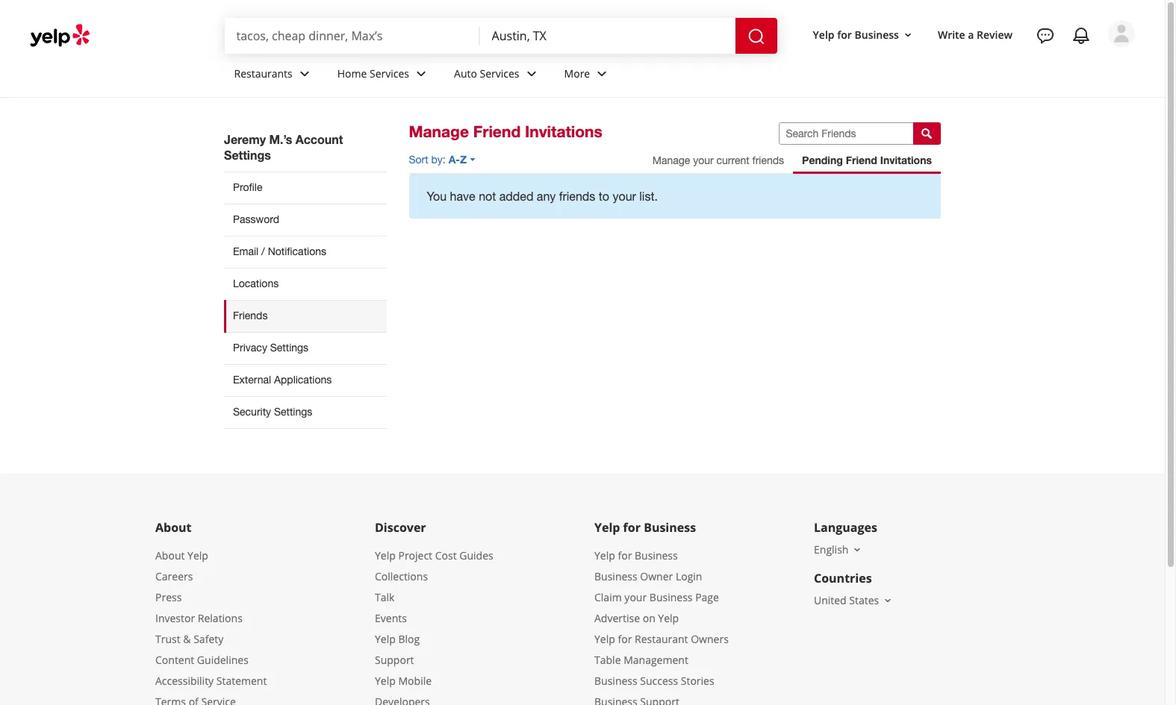 Task type: vqa. For each thing, say whether or not it's contained in the screenshot.
"Christmas Trees" to the bottom
no



Task type: locate. For each thing, give the bounding box(es) containing it.
profile link
[[224, 172, 387, 204]]

0 vertical spatial friends
[[753, 155, 784, 167]]

0 vertical spatial yelp for business
[[813, 27, 899, 42]]

pending friend invitations tab list
[[644, 147, 941, 174]]

privacy settings
[[233, 342, 309, 354]]

blog
[[399, 633, 420, 647]]

manage your current friends link
[[644, 147, 793, 174]]

yelp right on
[[658, 612, 679, 626]]

manage
[[409, 123, 469, 141], [653, 155, 691, 167]]

yelp for business
[[813, 27, 899, 42], [595, 520, 696, 536]]

your up 'advertise on yelp' link
[[625, 591, 647, 605]]

0 horizontal spatial services
[[370, 66, 409, 80]]

yelp project cost guides link
[[375, 549, 494, 563]]

settings up the external applications
[[270, 342, 309, 354]]

about inside about yelp careers press investor relations trust & safety content guidelines accessibility statement
[[155, 549, 185, 563]]

24 chevron down v2 image for home services
[[412, 65, 430, 83]]

0 horizontal spatial friends
[[559, 190, 596, 203]]

Near text field
[[492, 28, 724, 44]]

services
[[370, 66, 409, 80], [480, 66, 520, 80]]

1 none field from the left
[[236, 28, 468, 44]]

4 24 chevron down v2 image from the left
[[593, 65, 611, 83]]

collections link
[[375, 570, 428, 584]]

2 none field from the left
[[492, 28, 724, 44]]

friend inside tab list
[[846, 154, 878, 167]]

settings inside "link"
[[270, 342, 309, 354]]

1 vertical spatial friend
[[846, 154, 878, 167]]

united states button
[[814, 594, 894, 608]]

24 chevron down v2 image right 'auto services'
[[523, 65, 541, 83]]

0 horizontal spatial 16 chevron down v2 image
[[882, 595, 894, 607]]

none field 'near'
[[492, 28, 724, 44]]

invitations
[[525, 123, 603, 141], [881, 154, 932, 167]]

more link
[[552, 54, 623, 97]]

1 horizontal spatial yelp for business
[[813, 27, 899, 42]]

2 about from the top
[[155, 549, 185, 563]]

friend down search friends 'text field'
[[846, 154, 878, 167]]

None field
[[236, 28, 468, 44], [492, 28, 724, 44]]

for inside button
[[838, 27, 852, 42]]

write a review link
[[932, 21, 1019, 48]]

1 vertical spatial yelp for business
[[595, 520, 696, 536]]

16 chevron down v2 image inside yelp for business button
[[902, 29, 914, 41]]

settings down applications
[[274, 406, 313, 418]]

0 vertical spatial 16 chevron down v2 image
[[902, 29, 914, 41]]

mobile
[[399, 675, 432, 689]]

advertise
[[595, 612, 640, 626]]

about up about yelp link
[[155, 520, 192, 536]]

auto
[[454, 66, 477, 80]]

a-
[[449, 153, 460, 166]]

1 horizontal spatial friends
[[753, 155, 784, 167]]

security
[[233, 406, 271, 418]]

success
[[640, 675, 678, 689]]

yelp up "claim"
[[595, 549, 615, 563]]

2 vertical spatial your
[[625, 591, 647, 605]]

1 vertical spatial invitations
[[881, 154, 932, 167]]

you have not added any friends to your list.
[[427, 190, 658, 203]]

manage friend invitations
[[409, 123, 603, 141]]

1 horizontal spatial 16 chevron down v2 image
[[902, 29, 914, 41]]

settings
[[224, 148, 271, 162], [270, 342, 309, 354], [274, 406, 313, 418]]

24 chevron down v2 image inside more link
[[593, 65, 611, 83]]

write
[[938, 27, 966, 42]]

16 chevron down v2 image
[[902, 29, 914, 41], [882, 595, 894, 607]]

restaurants
[[234, 66, 293, 80]]

trust & safety link
[[155, 633, 224, 647]]

manage for manage your current friends
[[653, 155, 691, 167]]

services for home services
[[370, 66, 409, 80]]

friends left "to"
[[559, 190, 596, 203]]

business inside yelp for business button
[[855, 27, 899, 42]]

24 chevron down v2 image inside restaurants "link"
[[296, 65, 314, 83]]

your
[[693, 155, 714, 167], [613, 190, 636, 203], [625, 591, 647, 605]]

friend for manage
[[474, 123, 521, 141]]

1 24 chevron down v2 image from the left
[[296, 65, 314, 83]]

1 about from the top
[[155, 520, 192, 536]]

0 vertical spatial your
[[693, 155, 714, 167]]

0 horizontal spatial friend
[[474, 123, 521, 141]]

about
[[155, 520, 192, 536], [155, 549, 185, 563]]

pending
[[802, 154, 843, 167]]

manage for manage friend invitations
[[409, 123, 469, 141]]

profile
[[233, 182, 263, 193]]

3 24 chevron down v2 image from the left
[[523, 65, 541, 83]]

friends link
[[224, 300, 387, 332]]

friend down auto services link
[[474, 123, 521, 141]]

1 horizontal spatial none field
[[492, 28, 724, 44]]

review
[[977, 27, 1013, 42]]

24 chevron down v2 image for auto services
[[523, 65, 541, 83]]

Find text field
[[236, 28, 468, 44]]

0 vertical spatial manage
[[409, 123, 469, 141]]

0 vertical spatial settings
[[224, 148, 271, 162]]

project
[[399, 549, 433, 563]]

friend
[[474, 123, 521, 141], [846, 154, 878, 167]]

2 24 chevron down v2 image from the left
[[412, 65, 430, 83]]

invitations for pending friend invitations
[[881, 154, 932, 167]]

guides
[[460, 549, 494, 563]]

1 vertical spatial settings
[[270, 342, 309, 354]]

management
[[624, 654, 689, 668]]

search image
[[748, 27, 765, 45]]

1 horizontal spatial friend
[[846, 154, 878, 167]]

yelp inside button
[[813, 27, 835, 42]]

1 horizontal spatial services
[[480, 66, 520, 80]]

restaurants link
[[222, 54, 326, 97]]

home services link
[[326, 54, 442, 97]]

login
[[676, 570, 703, 584]]

write a review
[[938, 27, 1013, 42]]

0 horizontal spatial invitations
[[525, 123, 603, 141]]

1 horizontal spatial invitations
[[881, 154, 932, 167]]

claim your business page link
[[595, 591, 719, 605]]

services right auto
[[480, 66, 520, 80]]

careers link
[[155, 570, 193, 584]]

manage up sort by: a-z
[[409, 123, 469, 141]]

events link
[[375, 612, 407, 626]]

your for you have not added any friends to your list.
[[613, 190, 636, 203]]

1 vertical spatial 16 chevron down v2 image
[[882, 595, 894, 607]]

talk
[[375, 591, 395, 605]]

current
[[717, 155, 750, 167]]

yelp down events link on the bottom of the page
[[375, 633, 396, 647]]

manage up 'list.'
[[653, 155, 691, 167]]

none field find
[[236, 28, 468, 44]]

0 vertical spatial about
[[155, 520, 192, 536]]

business
[[855, 27, 899, 42], [644, 520, 696, 536], [635, 549, 678, 563], [595, 570, 638, 584], [650, 591, 693, 605], [595, 675, 638, 689]]

invitations inside tab list
[[881, 154, 932, 167]]

0 vertical spatial invitations
[[525, 123, 603, 141]]

16 chevron down v2 image for yelp for business
[[902, 29, 914, 41]]

1 horizontal spatial manage
[[653, 155, 691, 167]]

2 vertical spatial settings
[[274, 406, 313, 418]]

2 services from the left
[[480, 66, 520, 80]]

for
[[838, 27, 852, 42], [624, 520, 641, 536], [618, 549, 632, 563], [618, 633, 632, 647]]

trust
[[155, 633, 181, 647]]

friend for pending
[[846, 154, 878, 167]]

yelp mobile link
[[375, 675, 432, 689]]

your left the "current"
[[693, 155, 714, 167]]

16 chevron down v2 image left write on the right of page
[[902, 29, 914, 41]]

24 chevron down v2 image for more
[[593, 65, 611, 83]]

24 chevron down v2 image inside home services link
[[412, 65, 430, 83]]

you
[[427, 190, 447, 203]]

messages image
[[1037, 27, 1055, 45]]

locations link
[[224, 268, 387, 300]]

24 chevron down v2 image
[[296, 65, 314, 83], [412, 65, 430, 83], [523, 65, 541, 83], [593, 65, 611, 83]]

invitations down search friends 'text field'
[[881, 154, 932, 167]]

settings down jeremy
[[224, 148, 271, 162]]

1 services from the left
[[370, 66, 409, 80]]

1 vertical spatial your
[[613, 190, 636, 203]]

manage inside pending friend invitations tab list
[[653, 155, 691, 167]]

24 chevron down v2 image right the restaurants
[[296, 65, 314, 83]]

business success stories link
[[595, 675, 715, 689]]

not
[[479, 190, 496, 203]]

united
[[814, 594, 847, 608]]

your inside yelp for business business owner login claim your business page advertise on yelp yelp for restaurant owners table management business success stories
[[625, 591, 647, 605]]

0 horizontal spatial none field
[[236, 28, 468, 44]]

24 chevron down v2 image left auto
[[412, 65, 430, 83]]

services for auto services
[[480, 66, 520, 80]]

16 chevron down v2 image right states
[[882, 595, 894, 607]]

table
[[595, 654, 621, 668]]

24 chevron down v2 image right more
[[593, 65, 611, 83]]

business categories element
[[222, 54, 1136, 97]]

16 chevron down v2 image inside united states dropdown button
[[882, 595, 894, 607]]

24 chevron down v2 image inside auto services link
[[523, 65, 541, 83]]

your right "to"
[[613, 190, 636, 203]]

none field up more link
[[492, 28, 724, 44]]

yelp project cost guides collections talk events yelp blog support yelp mobile
[[375, 549, 494, 689]]

collections
[[375, 570, 428, 584]]

invitations down more
[[525, 123, 603, 141]]

friends right the "current"
[[753, 155, 784, 167]]

your for yelp for business business owner login claim your business page advertise on yelp yelp for restaurant owners table management business success stories
[[625, 591, 647, 605]]

1 vertical spatial manage
[[653, 155, 691, 167]]

applications
[[274, 374, 332, 386]]

1 vertical spatial about
[[155, 549, 185, 563]]

0 vertical spatial friend
[[474, 123, 521, 141]]

countries
[[814, 571, 872, 587]]

none field up home
[[236, 28, 468, 44]]

any
[[537, 190, 556, 203]]

settings inside jeremy m.'s account settings
[[224, 148, 271, 162]]

yelp up careers
[[188, 549, 208, 563]]

about up careers
[[155, 549, 185, 563]]

by:
[[431, 154, 446, 166]]

friends
[[753, 155, 784, 167], [559, 190, 596, 203]]

services right home
[[370, 66, 409, 80]]

about for about yelp careers press investor relations trust & safety content guidelines accessibility statement
[[155, 549, 185, 563]]

owners
[[691, 633, 729, 647]]

security settings
[[233, 406, 313, 418]]

yelp up the table
[[595, 633, 615, 647]]

careers
[[155, 570, 193, 584]]

password
[[233, 214, 279, 226]]

0 horizontal spatial manage
[[409, 123, 469, 141]]

about yelp careers press investor relations trust & safety content guidelines accessibility statement
[[155, 549, 267, 689]]

/
[[262, 246, 265, 258]]

yelp right search image
[[813, 27, 835, 42]]

yelp for business button
[[807, 21, 920, 48]]

None search field
[[224, 18, 780, 54]]

jeremy
[[224, 132, 266, 146]]



Task type: describe. For each thing, give the bounding box(es) containing it.
friends
[[233, 310, 268, 322]]

owner
[[640, 570, 673, 584]]

security settings link
[[224, 397, 387, 429]]

external applications link
[[224, 365, 387, 397]]

relations
[[198, 612, 243, 626]]

external applications
[[233, 374, 332, 386]]

24 chevron down v2 image for restaurants
[[296, 65, 314, 83]]

email / notifications
[[233, 246, 326, 258]]

english
[[814, 543, 849, 557]]

friends inside manage your current friends link
[[753, 155, 784, 167]]

email
[[233, 246, 259, 258]]

press link
[[155, 591, 182, 605]]

yelp inside about yelp careers press investor relations trust & safety content guidelines accessibility statement
[[188, 549, 208, 563]]

m.'s
[[269, 132, 292, 146]]

your inside manage your current friends link
[[693, 155, 714, 167]]

restaurant
[[635, 633, 688, 647]]

user actions element
[[801, 19, 1156, 111]]

about for about
[[155, 520, 192, 536]]

yelp down support link
[[375, 675, 396, 689]]

yelp for business business owner login claim your business page advertise on yelp yelp for restaurant owners table management business success stories
[[595, 549, 729, 689]]

&
[[183, 633, 191, 647]]

manage your current friends
[[653, 155, 784, 167]]

business owner login link
[[595, 570, 703, 584]]

sort
[[409, 154, 429, 166]]

on
[[643, 612, 656, 626]]

more
[[564, 66, 590, 80]]

support
[[375, 654, 414, 668]]

home services
[[337, 66, 409, 80]]

stories
[[681, 675, 715, 689]]

locations
[[233, 278, 279, 290]]

yelp for business link
[[595, 549, 678, 563]]

advertise on yelp link
[[595, 612, 679, 626]]

content guidelines link
[[155, 654, 249, 668]]

statement
[[216, 675, 267, 689]]

external
[[233, 374, 271, 386]]

a
[[968, 27, 975, 42]]

yelp blog link
[[375, 633, 420, 647]]

jeremy m. image
[[1109, 20, 1136, 47]]

guidelines
[[197, 654, 249, 668]]

investor relations link
[[155, 612, 243, 626]]

talk link
[[375, 591, 395, 605]]

to
[[599, 190, 610, 203]]

pending friend invitations link
[[793, 147, 941, 174]]

press
[[155, 591, 182, 605]]

settings for privacy
[[270, 342, 309, 354]]

privacy settings link
[[224, 332, 387, 365]]

states
[[850, 594, 879, 608]]

accessibility
[[155, 675, 214, 689]]

languages
[[814, 520, 878, 536]]

jeremy m.'s account settings
[[224, 132, 343, 162]]

password link
[[224, 204, 387, 236]]

Search Friends text field
[[779, 123, 914, 145]]

yelp up "collections" link on the left bottom
[[375, 549, 396, 563]]

discover
[[375, 520, 426, 536]]

english button
[[814, 543, 864, 557]]

auto services
[[454, 66, 520, 80]]

invitations for manage friend invitations
[[525, 123, 603, 141]]

home
[[337, 66, 367, 80]]

16 chevron down v2 image
[[852, 544, 864, 556]]

added
[[500, 190, 534, 203]]

pending friend invitations
[[802, 154, 932, 167]]

have
[[450, 190, 476, 203]]

safety
[[194, 633, 224, 647]]

0 horizontal spatial yelp for business
[[595, 520, 696, 536]]

page
[[696, 591, 719, 605]]

1 vertical spatial friends
[[559, 190, 596, 203]]

events
[[375, 612, 407, 626]]

sort by: a-z
[[409, 153, 467, 166]]

yelp up yelp for business link
[[595, 520, 620, 536]]

claim
[[595, 591, 622, 605]]

privacy
[[233, 342, 267, 354]]

yelp for restaurant owners link
[[595, 633, 729, 647]]

auto services link
[[442, 54, 552, 97]]

notifications image
[[1073, 27, 1091, 45]]

support link
[[375, 654, 414, 668]]

account
[[296, 132, 343, 146]]

yelp for business inside button
[[813, 27, 899, 42]]

settings for security
[[274, 406, 313, 418]]

notifications
[[268, 246, 326, 258]]

about yelp link
[[155, 549, 208, 563]]

table management link
[[595, 654, 689, 668]]

united states
[[814, 594, 879, 608]]

content
[[155, 654, 194, 668]]

16 chevron down v2 image for united states
[[882, 595, 894, 607]]

z
[[460, 153, 467, 166]]



